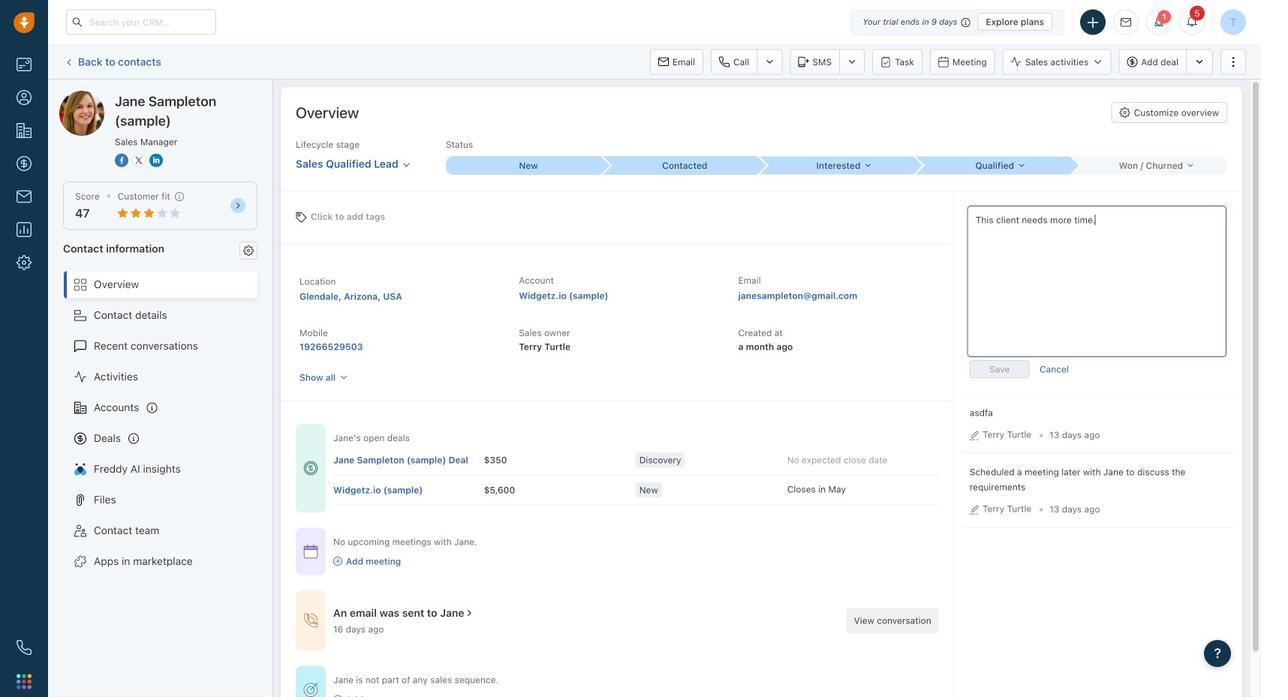 Task type: locate. For each thing, give the bounding box(es) containing it.
send email image
[[1121, 18, 1132, 27]]

phone element
[[9, 633, 39, 663]]

1 vertical spatial cell
[[334, 476, 484, 505]]

row
[[334, 446, 939, 476], [334, 476, 939, 506]]

container_wx8msf4aqz5i3rn1 image
[[303, 461, 318, 476], [303, 545, 318, 560], [334, 557, 343, 566], [303, 683, 318, 698], [334, 696, 343, 698]]

container_wx8msf4aqz5i3rn1 image
[[465, 609, 475, 619], [303, 614, 318, 629]]

0 horizontal spatial container_wx8msf4aqz5i3rn1 image
[[303, 614, 318, 629]]

phone image
[[17, 641, 32, 656]]

1 row from the top
[[334, 446, 939, 476]]

0 vertical spatial cell
[[334, 446, 484, 475]]

row group
[[334, 446, 939, 506]]

cell
[[334, 446, 484, 475], [334, 476, 484, 505]]



Task type: describe. For each thing, give the bounding box(es) containing it.
freshworks switcher image
[[17, 675, 32, 690]]

2 cell from the top
[[334, 476, 484, 505]]

2 row from the top
[[334, 476, 939, 506]]

1 cell from the top
[[334, 446, 484, 475]]

1 horizontal spatial container_wx8msf4aqz5i3rn1 image
[[465, 609, 475, 619]]

Search your CRM... text field
[[66, 9, 216, 35]]

mng settings image
[[243, 245, 254, 256]]



Task type: vqa. For each thing, say whether or not it's contained in the screenshot.
topmost J IMAGE
no



